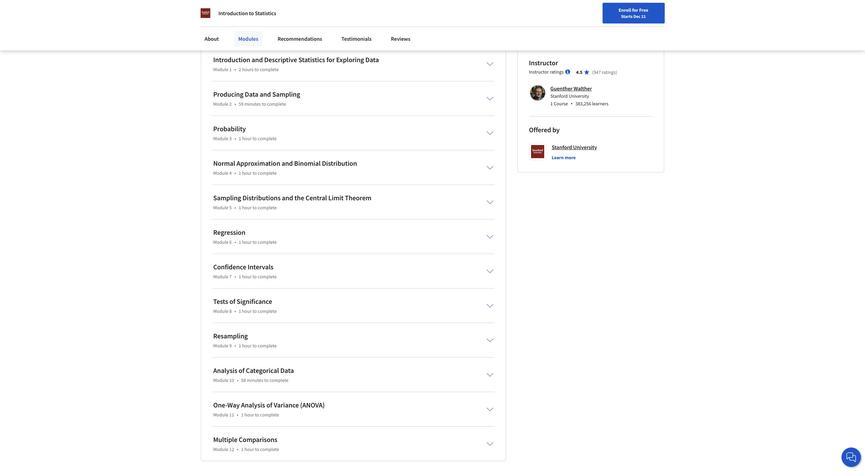 Task type: locate. For each thing, give the bounding box(es) containing it.
of up 8
[[230, 297, 236, 306]]

university down walther
[[569, 93, 590, 99]]

• left 58
[[237, 377, 239, 384]]

complete inside tests of significance module 8 • 1 hour to complete
[[258, 308, 277, 314]]

hour down the comparisons
[[245, 446, 254, 453]]

2 left 'hours'
[[239, 66, 241, 72]]

• right 12
[[237, 446, 239, 453]]

new
[[674, 8, 683, 14]]

data inside introduction and descriptive statistics for exploring data module 1 • 2 hours to complete
[[366, 55, 379, 64]]

module left 3
[[213, 135, 228, 142]]

11 module from the top
[[213, 412, 228, 418]]

university up learn more button
[[574, 144, 597, 151]]

data up you
[[413, 8, 423, 15]]

module inside confidence intervals module 7 • 1 hour to complete
[[213, 274, 228, 280]]

• inside regression module 6 • 1 hour to complete
[[235, 239, 236, 245]]

reviews link
[[387, 31, 415, 46]]

module
[[213, 66, 228, 72], [213, 101, 228, 107], [213, 135, 228, 142], [213, 170, 228, 176], [213, 204, 228, 211], [213, 239, 228, 245], [213, 274, 228, 280], [213, 308, 228, 314], [213, 343, 228, 349], [213, 377, 228, 384], [213, 412, 228, 418], [213, 446, 228, 453]]

1 vertical spatial will
[[418, 15, 426, 22]]

that
[[376, 1, 386, 8], [213, 23, 222, 29]]

hour down approximation
[[242, 170, 252, 176]]

947
[[594, 69, 601, 75]]

able
[[349, 8, 359, 15]]

regression module 6 • 1 hour to complete
[[213, 228, 277, 245]]

1 right '7'
[[239, 274, 241, 280]]

sampling inside the sampling distributions and the central limit theorem module 5 • 1 hour to complete
[[213, 193, 241, 202]]

hour right '7'
[[242, 274, 252, 280]]

1 right the 11
[[241, 412, 244, 418]]

of up in
[[326, 15, 330, 22]]

module inside introduction and descriptive statistics for exploring data module 1 • 2 hours to complete
[[213, 66, 228, 72]]

to inside producing data and sampling module 2 • 59 minutes to complete
[[262, 101, 266, 107]]

1 horizontal spatial data
[[456, 1, 466, 8]]

normal approximation and binomial distribution module 4 • 1 hour to complete
[[213, 159, 357, 176]]

data right producing
[[245, 90, 259, 98]]

None search field
[[99, 4, 264, 18]]

module down producing
[[213, 101, 228, 107]]

end
[[282, 8, 291, 15]]

statistics
[[255, 10, 276, 17], [299, 55, 325, 64]]

minutes right 59
[[245, 101, 261, 107]]

to inside regression module 6 • 1 hour to complete
[[253, 239, 257, 245]]

( 947 ratings )
[[593, 69, 618, 75]]

2 down producing
[[229, 101, 232, 107]]

to down 'distributions'
[[253, 204, 257, 211]]

stanford up learn more
[[552, 144, 572, 151]]

1 horizontal spatial more
[[565, 154, 576, 161]]

1 horizontal spatial sampling
[[272, 90, 300, 98]]

to inside confidence intervals module 7 • 1 hour to complete
[[253, 274, 257, 280]]

0 horizontal spatial more
[[275, 23, 287, 29]]

module up producing
[[213, 66, 228, 72]]

minutes for categorical
[[247, 377, 264, 384]]

0 vertical spatial instructor
[[529, 58, 559, 67]]

recommendations
[[278, 35, 322, 42]]

0 vertical spatial statistical
[[313, 1, 334, 8]]

prepare
[[223, 23, 241, 29]]

1 vertical spatial 2
[[229, 101, 232, 107]]

to down significance at the left of the page
[[253, 308, 257, 314]]

to down the "introduction
[[249, 10, 254, 17]]

instructor for instructor ratings
[[529, 69, 549, 75]]

statistics down recommendations
[[299, 55, 325, 64]]

more down stanford university
[[565, 154, 576, 161]]

module down multiple at the left of the page
[[213, 446, 228, 453]]

exploratory
[[386, 8, 412, 15]]

to
[[256, 1, 261, 8], [360, 8, 365, 15], [249, 10, 254, 17], [252, 23, 257, 29], [255, 66, 259, 72], [262, 101, 266, 107], [253, 135, 257, 142], [253, 170, 257, 176], [253, 204, 257, 211], [253, 239, 257, 245], [253, 274, 257, 280], [253, 308, 257, 314], [253, 343, 257, 349], [264, 377, 269, 384], [255, 412, 259, 418], [255, 446, 259, 453]]

contexts.
[[387, 15, 407, 22]]

5 module from the top
[[213, 204, 228, 211]]

hour inside one-way analysis of variance (anova) module 11 • 1 hour to complete
[[245, 412, 254, 418]]

0 vertical spatial data
[[366, 55, 379, 64]]

• right 4
[[235, 170, 236, 176]]

• inside 'analysis of categorical data module 10 • 58 minutes to complete'
[[237, 377, 239, 384]]

2 vertical spatial data
[[281, 366, 294, 375]]

6 module from the top
[[213, 239, 228, 245]]

the left central
[[295, 193, 304, 202]]

(anova)
[[300, 401, 325, 409]]

significance
[[237, 297, 272, 306]]

7 module from the top
[[213, 274, 228, 280]]

to right 3
[[253, 135, 257, 142]]

modules link
[[234, 31, 263, 46]]

the
[[273, 8, 281, 15], [298, 8, 305, 15], [438, 15, 445, 22], [295, 193, 304, 202]]

1 horizontal spatial 2
[[239, 66, 241, 72]]

probability
[[213, 124, 246, 133]]

that up perform
[[376, 1, 386, 8]]

of inside 'analysis of categorical data module 10 • 58 minutes to complete'
[[239, 366, 245, 375]]

4 module from the top
[[213, 170, 228, 176]]

stanford university image
[[201, 8, 210, 18]]

12 module from the top
[[213, 446, 228, 453]]

0 vertical spatial sampling
[[272, 90, 300, 98]]

0 vertical spatial thinking
[[335, 1, 354, 8]]

0 vertical spatial that
[[376, 1, 386, 8]]

will right you
[[418, 15, 426, 22]]

1 inside tests of significance module 8 • 1 hour to complete
[[239, 308, 241, 314]]

tests
[[213, 297, 228, 306]]

for up dec
[[633, 7, 639, 13]]

11
[[229, 412, 234, 418]]

you up course, you
[[304, 1, 312, 8]]

topics
[[311, 23, 325, 29]]

data right categorical
[[281, 366, 294, 375]]

1 vertical spatial statistics
[[299, 55, 325, 64]]

data up understand
[[456, 1, 466, 8]]

1 horizontal spatial will
[[418, 15, 426, 22]]

module inside producing data and sampling module 2 • 59 minutes to complete
[[213, 101, 228, 107]]

1 vertical spatial more
[[565, 154, 576, 161]]

hour right 6
[[242, 239, 252, 245]]

data right exploring
[[366, 55, 379, 64]]

sampling up 5 at the top of the page
[[213, 193, 241, 202]]

1 inside confidence intervals module 7 • 1 hour to complete
[[239, 274, 241, 280]]

0 horizontal spatial data
[[413, 8, 423, 15]]

statistics down statistics"
[[255, 10, 276, 17]]

your
[[664, 8, 673, 14]]

hour right 3
[[242, 135, 252, 142]]

1 right 4
[[239, 170, 241, 176]]

0 vertical spatial 2
[[239, 66, 241, 72]]

9
[[229, 343, 232, 349]]

be
[[342, 8, 348, 15]]

modules
[[238, 35, 258, 42]]

find
[[654, 8, 663, 14]]

of up 58
[[239, 366, 245, 375]]

instructor up instructor ratings
[[529, 58, 559, 67]]

for left exploring
[[327, 55, 335, 64]]

hour inside tests of significance module 8 • 1 hour to complete
[[242, 308, 252, 314]]

dec
[[634, 13, 641, 19]]

0 vertical spatial introduction
[[219, 10, 248, 17]]

• right the 11
[[237, 412, 239, 418]]

by
[[553, 125, 560, 134]]

stanford's "introduction to statistics" teaches you statistical thinking concepts that are essential for learning from data and communicating insights. by the end of the course, you will be able to perform exploratory data analysis, understand key principles of sampling, and select appropriate tests of significance for multiple contexts. you will gain the foundational skills that prepare you to pursue more advanced topics in statistical thinking and machine learning.
[[201, 1, 476, 29]]

complete inside probability module 3 • 1 hour to complete
[[258, 135, 277, 142]]

module down one-
[[213, 412, 228, 418]]

will left be
[[334, 8, 341, 15]]

1 vertical spatial sampling
[[213, 193, 241, 202]]

module left 8
[[213, 308, 228, 314]]

to up the comparisons
[[255, 412, 259, 418]]

to inside introduction and descriptive statistics for exploring data module 1 • 2 hours to complete
[[255, 66, 259, 72]]

0 vertical spatial university
[[569, 93, 590, 99]]

2 instructor from the top
[[529, 69, 549, 75]]

• inside resampling module 9 • 1 hour to complete
[[235, 343, 236, 349]]

for inside introduction and descriptive statistics for exploring data module 1 • 2 hours to complete
[[327, 55, 335, 64]]

introduction to statistics
[[219, 10, 276, 17]]

testimonials
[[342, 35, 372, 42]]

about
[[205, 35, 219, 42]]

1 vertical spatial thinking
[[354, 23, 372, 29]]

of inside one-way analysis of variance (anova) module 11 • 1 hour to complete
[[267, 401, 273, 409]]

instructor up guenther walther image
[[529, 69, 549, 75]]

to right 59
[[262, 101, 266, 107]]

1 horizontal spatial analysis
[[241, 401, 265, 409]]

2 horizontal spatial data
[[366, 55, 379, 64]]

guenther walther link
[[551, 85, 592, 92]]

producing
[[213, 90, 244, 98]]

to inside the sampling distributions and the central limit theorem module 5 • 1 hour to complete
[[253, 204, 257, 211]]

59
[[239, 101, 244, 107]]

module inside normal approximation and binomial distribution module 4 • 1 hour to complete
[[213, 170, 228, 176]]

statistics inside introduction and descriptive statistics for exploring data module 1 • 2 hours to complete
[[299, 55, 325, 64]]

hour down significance at the left of the page
[[242, 308, 252, 314]]

hour right 5 at the top of the page
[[242, 204, 252, 211]]

chat with us image
[[846, 452, 857, 463]]

0 horizontal spatial 2
[[229, 101, 232, 107]]

0 vertical spatial stanford
[[551, 93, 568, 99]]

insights.
[[247, 8, 265, 15]]

and inside producing data and sampling module 2 • 59 minutes to complete
[[260, 90, 271, 98]]

complete inside multiple comparisons module 12 • 1 hour to complete
[[260, 446, 279, 453]]

0 vertical spatial analysis
[[213, 366, 237, 375]]

hour inside resampling module 9 • 1 hour to complete
[[242, 343, 252, 349]]

analysis right way
[[241, 401, 265, 409]]

• right '7'
[[235, 274, 236, 280]]

data inside 'analysis of categorical data module 10 • 58 minutes to complete'
[[281, 366, 294, 375]]

0 vertical spatial will
[[334, 8, 341, 15]]

1 vertical spatial instructor
[[529, 69, 549, 75]]

hour inside normal approximation and binomial distribution module 4 • 1 hour to complete
[[242, 170, 252, 176]]

1 vertical spatial data
[[413, 8, 423, 15]]

complete inside introduction and descriptive statistics for exploring data module 1 • 2 hours to complete
[[260, 66, 279, 72]]

to inside resampling module 9 • 1 hour to complete
[[253, 343, 257, 349]]

5
[[229, 204, 232, 211]]

for inside enroll for free starts dec 21
[[633, 7, 639, 13]]

minutes right 58
[[247, 377, 264, 384]]

complete inside producing data and sampling module 2 • 59 minutes to complete
[[267, 101, 286, 107]]

1 inside multiple comparisons module 12 • 1 hour to complete
[[241, 446, 244, 453]]

1 left the course
[[551, 100, 553, 107]]

more inside learn more button
[[565, 154, 576, 161]]

foundational
[[446, 15, 475, 22]]

0 vertical spatial more
[[275, 23, 287, 29]]

of down teaches
[[292, 8, 297, 15]]

module left '9'
[[213, 343, 228, 349]]

minutes inside 'analysis of categorical data module 10 • 58 minutes to complete'
[[247, 377, 264, 384]]

introduction
[[219, 10, 248, 17], [213, 55, 250, 64]]

module left 6
[[213, 239, 228, 245]]

1 vertical spatial data
[[245, 90, 259, 98]]

complete inside 'analysis of categorical data module 10 • 58 minutes to complete'
[[270, 377, 289, 384]]

1 horizontal spatial ratings
[[602, 69, 616, 75]]

minutes inside producing data and sampling module 2 • 59 minutes to complete
[[245, 101, 261, 107]]

1 right 3
[[239, 135, 241, 142]]

to down the comparisons
[[255, 446, 259, 453]]

thinking up be
[[335, 1, 354, 8]]

0 horizontal spatial data
[[245, 90, 259, 98]]

to down categorical
[[264, 377, 269, 384]]

module inside the sampling distributions and the central limit theorem module 5 • 1 hour to complete
[[213, 204, 228, 211]]

1 vertical spatial that
[[213, 23, 222, 29]]

by
[[267, 8, 272, 15]]

• inside the sampling distributions and the central limit theorem module 5 • 1 hour to complete
[[235, 204, 236, 211]]

0 horizontal spatial analysis
[[213, 366, 237, 375]]

you
[[304, 1, 312, 8], [242, 23, 251, 29]]

• right '9'
[[235, 343, 236, 349]]

approximation
[[237, 159, 280, 168]]

thinking up "testimonials"
[[354, 23, 372, 29]]

of inside tests of significance module 8 • 1 hour to complete
[[230, 297, 236, 306]]

1 vertical spatial you
[[242, 23, 251, 29]]

data
[[456, 1, 466, 8], [413, 8, 423, 15]]

introduction and descriptive statistics for exploring data module 1 • 2 hours to complete
[[213, 55, 379, 72]]

introduction down the "introduction
[[219, 10, 248, 17]]

•
[[235, 66, 236, 72], [571, 100, 573, 107], [235, 101, 236, 107], [235, 135, 236, 142], [235, 170, 236, 176], [235, 204, 236, 211], [235, 239, 236, 245], [235, 274, 236, 280], [235, 308, 236, 314], [235, 343, 236, 349], [237, 377, 239, 384], [237, 412, 239, 418], [237, 446, 239, 453]]

1 horizontal spatial you
[[304, 1, 312, 8]]

of left variance
[[267, 401, 273, 409]]

analysis up 10
[[213, 366, 237, 375]]

that down principles in the left of the page
[[213, 23, 222, 29]]

confidence intervals module 7 • 1 hour to complete
[[213, 263, 277, 280]]

communicating
[[211, 8, 245, 15]]

to up insights.
[[256, 1, 261, 8]]

10 module from the top
[[213, 377, 228, 384]]

resampling module 9 • 1 hour to complete
[[213, 332, 277, 349]]

of up prepare
[[233, 15, 237, 22]]

learn more
[[552, 154, 576, 161]]

1 horizontal spatial statistics
[[299, 55, 325, 64]]

0 horizontal spatial sampling
[[213, 193, 241, 202]]

1 left 'hours'
[[229, 66, 232, 72]]

• left 59
[[235, 101, 236, 107]]

ratings right 947
[[602, 69, 616, 75]]

introduction up 'hours'
[[213, 55, 250, 64]]

383,256
[[576, 100, 592, 107]]

offered
[[529, 125, 552, 134]]

1 inside probability module 3 • 1 hour to complete
[[239, 135, 241, 142]]

thinking
[[335, 1, 354, 8], [354, 23, 372, 29]]

• right 6
[[235, 239, 236, 245]]

course
[[554, 100, 568, 107]]

of
[[292, 8, 297, 15], [233, 15, 237, 22], [326, 15, 330, 22], [230, 297, 236, 306], [239, 366, 245, 375], [267, 401, 273, 409]]

statistical up course, you
[[313, 1, 334, 8]]

sampling inside producing data and sampling module 2 • 59 minutes to complete
[[272, 90, 300, 98]]

complete inside one-way analysis of variance (anova) module 11 • 1 hour to complete
[[260, 412, 279, 418]]

0 vertical spatial data
[[456, 1, 466, 8]]

1 vertical spatial introduction
[[213, 55, 250, 64]]

0 horizontal spatial will
[[334, 8, 341, 15]]

1 right 8
[[239, 308, 241, 314]]

1 vertical spatial analysis
[[241, 401, 265, 409]]

pursue
[[258, 23, 274, 29]]

8 module from the top
[[213, 308, 228, 314]]

enroll
[[619, 7, 632, 13]]

1 vertical spatial minutes
[[247, 377, 264, 384]]

to inside multiple comparisons module 12 • 1 hour to complete
[[255, 446, 259, 453]]

multiple
[[367, 15, 385, 22]]

and inside the sampling distributions and the central limit theorem module 5 • 1 hour to complete
[[282, 193, 293, 202]]

2 inside producing data and sampling module 2 • 59 minutes to complete
[[229, 101, 232, 107]]

introduction inside introduction and descriptive statistics for exploring data module 1 • 2 hours to complete
[[213, 55, 250, 64]]

normal
[[213, 159, 235, 168]]

1 inside regression module 6 • 1 hour to complete
[[239, 239, 241, 245]]

hour inside probability module 3 • 1 hour to complete
[[242, 135, 252, 142]]

9 module from the top
[[213, 343, 228, 349]]

intervals
[[248, 263, 274, 271]]

module left '7'
[[213, 274, 228, 280]]

module inside probability module 3 • 1 hour to complete
[[213, 135, 228, 142]]

hour right '9'
[[242, 343, 252, 349]]

3 module from the top
[[213, 135, 228, 142]]

instructor
[[529, 58, 559, 67], [529, 69, 549, 75]]

gain
[[427, 15, 436, 22]]

2 module from the top
[[213, 101, 228, 107]]

to right '9'
[[253, 343, 257, 349]]

perform
[[366, 8, 385, 15]]

complete inside resampling module 9 • 1 hour to complete
[[258, 343, 277, 349]]

1 horizontal spatial data
[[281, 366, 294, 375]]

statistical down significance
[[331, 23, 353, 29]]

stanford's
[[201, 1, 224, 8]]

0 horizontal spatial ratings
[[550, 69, 564, 75]]

to down intervals
[[253, 274, 257, 280]]

minutes
[[245, 101, 261, 107], [247, 377, 264, 384]]

1 right '9'
[[239, 343, 241, 349]]

• right the course
[[571, 100, 573, 107]]

• right 5 at the top of the page
[[235, 204, 236, 211]]

to down approximation
[[253, 170, 257, 176]]

for left multiple
[[359, 15, 365, 22]]

1 right 5 at the top of the page
[[239, 204, 241, 211]]

ratings up guenther
[[550, 69, 564, 75]]

1 horizontal spatial that
[[376, 1, 386, 8]]

and
[[201, 8, 209, 15], [261, 15, 270, 22], [373, 23, 382, 29], [252, 55, 263, 64], [260, 90, 271, 98], [282, 159, 293, 168], [282, 193, 293, 202]]

guenther
[[551, 85, 573, 92]]

2
[[239, 66, 241, 72], [229, 101, 232, 107]]

0 vertical spatial you
[[304, 1, 312, 8]]

1 instructor from the top
[[529, 58, 559, 67]]

0 vertical spatial minutes
[[245, 101, 261, 107]]

• right 8
[[235, 308, 236, 314]]

way
[[228, 401, 240, 409]]

module inside one-way analysis of variance (anova) module 11 • 1 hour to complete
[[213, 412, 228, 418]]

module inside resampling module 9 • 1 hour to complete
[[213, 343, 228, 349]]

1 right 12
[[241, 446, 244, 453]]

learning
[[424, 1, 443, 8]]

0 vertical spatial statistics
[[255, 10, 276, 17]]

hour right the 11
[[245, 412, 254, 418]]

• inside introduction and descriptive statistics for exploring data module 1 • 2 hours to complete
[[235, 66, 236, 72]]

• left 'hours'
[[235, 66, 236, 72]]

1 module from the top
[[213, 66, 228, 72]]



Task type: describe. For each thing, give the bounding box(es) containing it.
binomial
[[294, 159, 321, 168]]

one-
[[213, 401, 228, 409]]

complete inside regression module 6 • 1 hour to complete
[[258, 239, 277, 245]]

select
[[271, 15, 284, 22]]

to down the sampling,
[[252, 23, 257, 29]]

)
[[616, 69, 618, 75]]

free
[[640, 7, 649, 13]]

1 inside guenther walther stanford university 1 course • 383,256 learners
[[551, 100, 553, 107]]

analysis inside one-way analysis of variance (anova) module 11 • 1 hour to complete
[[241, 401, 265, 409]]

(
[[593, 69, 594, 75]]

to inside tests of significance module 8 • 1 hour to complete
[[253, 308, 257, 314]]

• inside confidence intervals module 7 • 1 hour to complete
[[235, 274, 236, 280]]

walther
[[574, 85, 592, 92]]

1 inside the sampling distributions and the central limit theorem module 5 • 1 hour to complete
[[239, 204, 241, 211]]

find your new career link
[[650, 7, 701, 16]]

• inside one-way analysis of variance (anova) module 11 • 1 hour to complete
[[237, 412, 239, 418]]

guenther walther image
[[530, 85, 546, 100]]

probability module 3 • 1 hour to complete
[[213, 124, 277, 142]]

hour inside regression module 6 • 1 hour to complete
[[242, 239, 252, 245]]

6
[[229, 239, 232, 245]]

0 horizontal spatial statistics
[[255, 10, 276, 17]]

principles
[[210, 15, 231, 22]]

tests of significance module 8 • 1 hour to complete
[[213, 297, 277, 314]]

understand
[[445, 8, 471, 15]]

module inside regression module 6 • 1 hour to complete
[[213, 239, 228, 245]]

key
[[201, 15, 208, 22]]

1 vertical spatial stanford
[[552, 144, 572, 151]]

theorem
[[345, 193, 372, 202]]

"introduction
[[225, 1, 255, 8]]

instructor for instructor
[[529, 58, 559, 67]]

1 vertical spatial statistical
[[331, 23, 353, 29]]

• inside probability module 3 • 1 hour to complete
[[235, 135, 236, 142]]

minutes for and
[[245, 101, 261, 107]]

12
[[229, 446, 234, 453]]

• inside normal approximation and binomial distribution module 4 • 1 hour to complete
[[235, 170, 236, 176]]

learners
[[593, 100, 609, 107]]

1 vertical spatial university
[[574, 144, 597, 151]]

• inside tests of significance module 8 • 1 hour to complete
[[235, 308, 236, 314]]

exploring
[[336, 55, 364, 64]]

confidence
[[213, 263, 247, 271]]

guenther walther stanford university 1 course • 383,256 learners
[[551, 85, 609, 107]]

more inside stanford's "introduction to statistics" teaches you statistical thinking concepts that are essential for learning from data and communicating insights. by the end of the course, you will be able to perform exploratory data analysis, understand key principles of sampling, and select appropriate tests of significance for multiple contexts. you will gain the foundational skills that prepare you to pursue more advanced topics in statistical thinking and machine learning.
[[275, 23, 287, 29]]

data inside producing data and sampling module 2 • 59 minutes to complete
[[245, 90, 259, 98]]

machine
[[383, 23, 403, 29]]

0 horizontal spatial that
[[213, 23, 222, 29]]

the up the appropriate
[[298, 8, 305, 15]]

analysis of categorical data module 10 • 58 minutes to complete
[[213, 366, 294, 384]]

multiple comparisons module 12 • 1 hour to complete
[[213, 435, 279, 453]]

the right the gain
[[438, 15, 445, 22]]

instructor ratings
[[529, 69, 564, 75]]

and inside normal approximation and binomial distribution module 4 • 1 hour to complete
[[282, 159, 293, 168]]

to inside 'analysis of categorical data module 10 • 58 minutes to complete'
[[264, 377, 269, 384]]

resampling
[[213, 332, 248, 340]]

multiple
[[213, 435, 238, 444]]

2 inside introduction and descriptive statistics for exploring data module 1 • 2 hours to complete
[[239, 66, 241, 72]]

10
[[229, 377, 234, 384]]

4.5
[[576, 69, 583, 75]]

stanford inside guenther walther stanford university 1 course • 383,256 learners
[[551, 93, 568, 99]]

to inside normal approximation and binomial distribution module 4 • 1 hour to complete
[[253, 170, 257, 176]]

hour inside multiple comparisons module 12 • 1 hour to complete
[[245, 446, 254, 453]]

analysis inside 'analysis of categorical data module 10 • 58 minutes to complete'
[[213, 366, 237, 375]]

to inside one-way analysis of variance (anova) module 11 • 1 hour to complete
[[255, 412, 259, 418]]

regression
[[213, 228, 246, 237]]

stanford university
[[552, 144, 597, 151]]

testimonials link
[[338, 31, 376, 46]]

descriptive
[[264, 55, 297, 64]]

stanford university link
[[552, 143, 597, 151]]

introduction for and
[[213, 55, 250, 64]]

to down the concepts
[[360, 8, 365, 15]]

the up select
[[273, 8, 281, 15]]

limit
[[329, 193, 344, 202]]

analysis,
[[425, 8, 444, 15]]

tests
[[314, 15, 324, 22]]

4
[[229, 170, 232, 176]]

starts
[[622, 13, 633, 19]]

are
[[387, 1, 394, 8]]

1 inside one-way analysis of variance (anova) module 11 • 1 hour to complete
[[241, 412, 244, 418]]

1 inside resampling module 9 • 1 hour to complete
[[239, 343, 241, 349]]

concepts
[[355, 1, 375, 8]]

appropriate
[[286, 15, 312, 22]]

sampling distributions and the central limit theorem module 5 • 1 hour to complete
[[213, 193, 372, 211]]

1 inside introduction and descriptive statistics for exploring data module 1 • 2 hours to complete
[[229, 66, 232, 72]]

university inside guenther walther stanford university 1 course • 383,256 learners
[[569, 93, 590, 99]]

course, you
[[306, 8, 332, 15]]

distribution
[[322, 159, 357, 168]]

learn more button
[[552, 154, 576, 161]]

hours
[[242, 66, 254, 72]]

teaches
[[285, 1, 302, 8]]

enroll for free starts dec 21
[[619, 7, 649, 19]]

essential
[[395, 1, 415, 8]]

complete inside the sampling distributions and the central limit theorem module 5 • 1 hour to complete
[[258, 204, 277, 211]]

you
[[408, 15, 417, 22]]

58
[[241, 377, 246, 384]]

about link
[[201, 31, 223, 46]]

learn
[[552, 154, 564, 161]]

and inside introduction and descriptive statistics for exploring data module 1 • 2 hours to complete
[[252, 55, 263, 64]]

1 inside normal approximation and binomial distribution module 4 • 1 hour to complete
[[239, 170, 241, 176]]

to inside probability module 3 • 1 hour to complete
[[253, 135, 257, 142]]

in
[[326, 23, 330, 29]]

distributions
[[243, 193, 281, 202]]

• inside multiple comparisons module 12 • 1 hour to complete
[[237, 446, 239, 453]]

learning.
[[404, 23, 423, 29]]

complete inside normal approximation and binomial distribution module 4 • 1 hour to complete
[[258, 170, 277, 176]]

module inside 'analysis of categorical data module 10 • 58 minutes to complete'
[[213, 377, 228, 384]]

statistics"
[[262, 1, 284, 8]]

one-way analysis of variance (anova) module 11 • 1 hour to complete
[[213, 401, 325, 418]]

0 horizontal spatial you
[[242, 23, 251, 29]]

hour inside the sampling distributions and the central limit theorem module 5 • 1 hour to complete
[[242, 204, 252, 211]]

sampling,
[[239, 15, 260, 22]]

offered by
[[529, 125, 560, 134]]

• inside producing data and sampling module 2 • 59 minutes to complete
[[235, 101, 236, 107]]

for left learning
[[417, 1, 423, 8]]

from
[[444, 1, 455, 8]]

comparisons
[[239, 435, 278, 444]]

the inside the sampling distributions and the central limit theorem module 5 • 1 hour to complete
[[295, 193, 304, 202]]

find your new career
[[654, 8, 697, 14]]

central
[[306, 193, 327, 202]]

complete inside confidence intervals module 7 • 1 hour to complete
[[258, 274, 277, 280]]

categorical
[[246, 366, 279, 375]]

advanced
[[288, 23, 310, 29]]

• inside guenther walther stanford university 1 course • 383,256 learners
[[571, 100, 573, 107]]

introduction for to
[[219, 10, 248, 17]]

module inside multiple comparisons module 12 • 1 hour to complete
[[213, 446, 228, 453]]

module inside tests of significance module 8 • 1 hour to complete
[[213, 308, 228, 314]]

hour inside confidence intervals module 7 • 1 hour to complete
[[242, 274, 252, 280]]



Task type: vqa. For each thing, say whether or not it's contained in the screenshot.
critical
no



